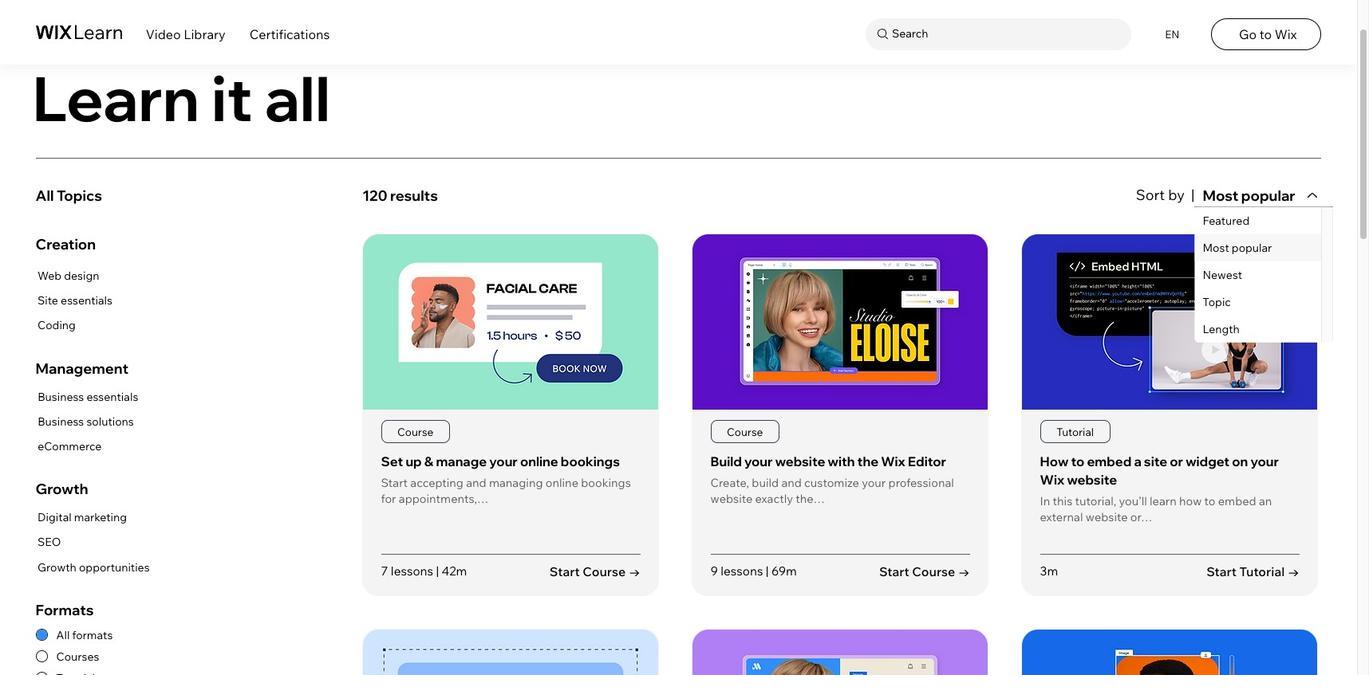 Task type: describe. For each thing, give the bounding box(es) containing it.
en
[[1165, 28, 1180, 41]]

exactly
[[755, 492, 793, 507]]

how to customize your image layout in the wix editor image
[[693, 631, 988, 676]]

0 vertical spatial online
[[520, 454, 558, 470]]

list for creation
[[36, 266, 112, 336]]

web design button
[[36, 266, 112, 286]]

business essentials
[[38, 390, 138, 404]]

how to embed a site or widget on your wix website in this tutorial, you'll learn how to embed an external website or…
[[1040, 454, 1279, 525]]

sort by  |
[[1136, 186, 1195, 204]]

ecommerce list item
[[36, 437, 138, 457]]

marketing
[[74, 511, 127, 525]]

create,
[[711, 476, 749, 491]]

featured
[[1203, 214, 1250, 228]]

7 lessons | 42m
[[381, 564, 467, 579]]

business essentials button
[[36, 387, 138, 408]]

growth opportunities button
[[36, 558, 150, 578]]

all topics
[[36, 187, 102, 205]]

business essentials list item
[[36, 387, 138, 408]]

list item containing how to embed a site or widget on your wix website
[[1022, 234, 1319, 597]]

0 horizontal spatial embed
[[1087, 454, 1132, 470]]

start course → for editor
[[879, 564, 970, 580]]

ecommerce
[[38, 440, 102, 454]]

seo
[[38, 536, 61, 550]]

wix inside build your website with the wix editor create, build and customize your professional website exactly the…
[[881, 454, 906, 470]]

formats group
[[36, 602, 341, 676]]

tutorial,
[[1075, 494, 1117, 509]]

solutions
[[87, 415, 134, 429]]

management
[[36, 360, 128, 378]]

business for business solutions
[[38, 415, 84, 429]]

or
[[1170, 454, 1184, 470]]

design
[[64, 269, 99, 283]]

in
[[1040, 494, 1051, 509]]

essentials for business essentials
[[87, 390, 138, 404]]

sort
[[1136, 186, 1165, 204]]

build your website with the wix editor link
[[711, 454, 947, 470]]

1 vertical spatial online
[[546, 476, 579, 491]]

for
[[381, 492, 396, 507]]

go
[[1239, 26, 1257, 42]]

the…
[[796, 492, 825, 507]]

set up & manage your online bookings start accepting and managing online bookings for appointments,…
[[381, 454, 631, 507]]

popular
[[1232, 241, 1272, 255]]

learn
[[32, 59, 200, 136]]

website down tutorial,
[[1086, 510, 1128, 525]]

how to add and customize a container box in the wix editor image
[[363, 631, 658, 676]]

how
[[1040, 454, 1069, 470]]

lessons for your
[[721, 564, 763, 579]]

go to wix link
[[1211, 18, 1322, 50]]

→ for build your website with the wix editor
[[958, 564, 970, 580]]

9 lessons | 69m
[[711, 564, 797, 579]]

learn
[[1150, 494, 1177, 509]]

results
[[390, 187, 438, 205]]

this
[[1053, 494, 1073, 509]]

how to embed a site or widget on your wix website link
[[1040, 454, 1279, 488]]

site
[[38, 293, 58, 308]]

all
[[265, 59, 330, 136]]

website down create,
[[711, 492, 753, 507]]

2 horizontal spatial |
[[1191, 186, 1195, 204]]

professional
[[889, 476, 954, 491]]

list for growth
[[36, 509, 150, 578]]

library
[[184, 26, 226, 42]]

start inside set up & manage your online bookings start accepting and managing online bookings for appointments,…
[[381, 476, 408, 491]]

the
[[858, 454, 879, 470]]

start for set up & manage your online bookings
[[550, 564, 580, 580]]

or…
[[1131, 510, 1153, 525]]

120
[[363, 187, 388, 205]]

editor
[[908, 454, 947, 470]]

learn it all
[[32, 59, 330, 136]]

120 results
[[363, 187, 438, 205]]

and for manage
[[466, 476, 487, 491]]

web
[[38, 269, 61, 283]]

video library
[[36, 26, 142, 44]]

site essentials list item
[[36, 291, 112, 311]]

accepting
[[410, 476, 464, 491]]

your inside set up & manage your online bookings start accepting and managing online bookings for appointments,…
[[489, 454, 518, 470]]

opportunities
[[79, 561, 150, 575]]

up
[[406, 454, 422, 470]]

7
[[381, 564, 388, 579]]

how to embed a site or widget on your wix website image
[[1023, 235, 1318, 410]]

build your website with the wix editor image
[[693, 235, 988, 410]]

9
[[711, 564, 718, 579]]

topics
[[57, 187, 102, 205]]

coding list item
[[36, 316, 112, 336]]

build
[[752, 476, 779, 491]]

1 horizontal spatial embed
[[1218, 494, 1257, 509]]

set up & manage your online bookings link
[[381, 454, 620, 470]]

video
[[146, 26, 181, 42]]

build your website with the wix editor create, build and customize your professional website exactly the…
[[711, 454, 954, 507]]

coding button
[[36, 316, 112, 336]]

start tutorial →
[[1207, 564, 1300, 580]]

2 vertical spatial to
[[1205, 494, 1216, 509]]

digital marketing
[[38, 511, 127, 525]]



Task type: locate. For each thing, give the bounding box(es) containing it.
1 horizontal spatial →
[[958, 564, 970, 580]]

video
[[36, 26, 80, 44]]

1 horizontal spatial lessons
[[721, 564, 763, 579]]

1 business from the top
[[38, 390, 84, 404]]

0 horizontal spatial all
[[36, 187, 54, 205]]

and down manage
[[466, 476, 487, 491]]

your up build
[[745, 454, 773, 470]]

→ for how to embed a site or widget on your wix website
[[1288, 564, 1300, 580]]

start course → for bookings
[[550, 564, 641, 580]]

set
[[381, 454, 403, 470]]

tutorial
[[1057, 425, 1094, 439], [1240, 564, 1285, 580]]

it
[[212, 59, 253, 136]]

and inside set up & manage your online bookings start accepting and managing online bookings for appointments,…
[[466, 476, 487, 491]]

2 and from the left
[[782, 476, 802, 491]]

0 horizontal spatial lessons
[[391, 564, 433, 579]]

your up managing
[[489, 454, 518, 470]]

filters navigation
[[36, 180, 341, 676]]

| for set up & manage your online bookings
[[436, 564, 439, 579]]

→
[[629, 564, 641, 580], [958, 564, 970, 580], [1288, 564, 1300, 580]]

2 vertical spatial wix
[[1040, 472, 1065, 488]]

2 lessons from the left
[[721, 564, 763, 579]]

&
[[424, 454, 434, 470]]

lessons right 9 on the right of the page
[[721, 564, 763, 579]]

list for management
[[36, 387, 138, 457]]

online
[[520, 454, 558, 470], [546, 476, 579, 491]]

essentials inside list item
[[87, 390, 138, 404]]

0 horizontal spatial →
[[629, 564, 641, 580]]

start course → button for editor
[[879, 563, 970, 581]]

essentials down design at the left top of the page
[[61, 293, 112, 308]]

and up exactly
[[782, 476, 802, 491]]

1 vertical spatial wix
[[881, 454, 906, 470]]

website up tutorial,
[[1067, 472, 1117, 488]]

1 vertical spatial to
[[1071, 454, 1085, 470]]

list containing set up & manage your online bookings
[[363, 234, 1322, 676]]

with
[[828, 454, 855, 470]]

69m
[[772, 564, 797, 579]]

most popular
[[1203, 241, 1272, 255]]

formats
[[36, 602, 94, 620]]

business up business solutions
[[38, 390, 84, 404]]

business solutions button
[[36, 412, 138, 432]]

wix right go
[[1275, 26, 1297, 42]]

en button
[[1156, 18, 1187, 50]]

growth down the seo
[[38, 561, 76, 575]]

0 vertical spatial essentials
[[61, 293, 112, 308]]

and
[[466, 476, 487, 491], [782, 476, 802, 491]]

wix inside "how to embed a site or widget on your wix website in this tutorial, you'll learn how to embed an external website or…"
[[1040, 472, 1065, 488]]

menu bar containing video library
[[0, 0, 1358, 64]]

0 horizontal spatial start course → button
[[550, 563, 641, 581]]

web design
[[38, 269, 99, 283]]

web design list item
[[36, 266, 112, 286]]

1 horizontal spatial |
[[766, 564, 769, 579]]

site essentials button
[[36, 291, 112, 311]]

2 horizontal spatial →
[[1288, 564, 1300, 580]]

→ inside "start tutorial →" button
[[1288, 564, 1300, 580]]

formats
[[72, 628, 113, 643]]

| for build your website with the wix editor
[[766, 564, 769, 579]]

wix right the
[[881, 454, 906, 470]]

0 vertical spatial wix
[[1275, 26, 1297, 42]]

an
[[1259, 494, 1272, 509]]

library
[[83, 26, 142, 44]]

wix down the how
[[1040, 472, 1065, 488]]

topic
[[1203, 295, 1231, 309]]

customize
[[805, 476, 859, 491]]

0 horizontal spatial tutorial
[[1057, 425, 1094, 439]]

42m
[[442, 564, 467, 579]]

growth up digital at left
[[36, 481, 88, 499]]

embed left "an"
[[1218, 494, 1257, 509]]

business solutions list item
[[36, 412, 138, 432]]

digital marketing list item
[[36, 509, 150, 529]]

your right on on the right of the page
[[1251, 454, 1279, 470]]

list inside 'filtered results' region
[[363, 234, 1322, 676]]

start for build your website with the wix editor
[[879, 564, 910, 580]]

business up ecommerce
[[38, 415, 84, 429]]

1 vertical spatial all
[[56, 628, 70, 643]]

bookings
[[561, 454, 620, 470], [581, 476, 631, 491]]

1 vertical spatial embed
[[1218, 494, 1257, 509]]

2 horizontal spatial wix
[[1275, 26, 1297, 42]]

all formats
[[56, 628, 113, 643]]

digital
[[38, 511, 72, 525]]

list item containing set up & manage your online bookings
[[363, 234, 659, 597]]

coding
[[38, 318, 76, 333]]

list box
[[1195, 207, 1334, 343]]

0 horizontal spatial wix
[[881, 454, 906, 470]]

growth for growth
[[36, 481, 88, 499]]

business for business essentials
[[38, 390, 84, 404]]

list box containing featured
[[1195, 207, 1334, 343]]

to right the how
[[1071, 454, 1085, 470]]

menu bar
[[0, 0, 1358, 64]]

1 vertical spatial growth
[[38, 561, 76, 575]]

digital marketing button
[[36, 509, 150, 529]]

video library link
[[146, 26, 226, 42]]

essentials inside "list item"
[[61, 293, 112, 308]]

2 → from the left
[[958, 564, 970, 580]]

external
[[1040, 510, 1083, 525]]

start course → button for bookings
[[550, 563, 641, 581]]

1 vertical spatial bookings
[[581, 476, 631, 491]]

0 vertical spatial embed
[[1087, 454, 1132, 470]]

0 horizontal spatial start course →
[[550, 564, 641, 580]]

video library
[[146, 26, 226, 42]]

on
[[1232, 454, 1248, 470]]

to right go
[[1260, 26, 1272, 42]]

1 → from the left
[[629, 564, 641, 580]]

1 horizontal spatial start course → button
[[879, 563, 970, 581]]

essentials
[[61, 293, 112, 308], [87, 390, 138, 404]]

to for embed
[[1071, 454, 1085, 470]]

0 vertical spatial growth
[[36, 481, 88, 499]]

build
[[711, 454, 742, 470]]

0 horizontal spatial and
[[466, 476, 487, 491]]

website
[[775, 454, 825, 470], [1067, 472, 1117, 488], [711, 492, 753, 507], [1086, 510, 1128, 525]]

1 horizontal spatial and
[[782, 476, 802, 491]]

lessons
[[391, 564, 433, 579], [721, 564, 763, 579]]

3 → from the left
[[1288, 564, 1300, 580]]

and for with
[[782, 476, 802, 491]]

|
[[1191, 186, 1195, 204], [436, 564, 439, 579], [766, 564, 769, 579]]

growth opportunities
[[38, 561, 150, 575]]

to for wix
[[1260, 26, 1272, 42]]

your down the
[[862, 476, 886, 491]]

how
[[1180, 494, 1202, 509]]

course
[[398, 425, 434, 439], [727, 425, 763, 439], [583, 564, 626, 580], [912, 564, 956, 580]]

all down formats
[[56, 628, 70, 643]]

courses
[[56, 650, 99, 664]]

2 start course → button from the left
[[879, 563, 970, 581]]

1 start course → from the left
[[550, 564, 641, 580]]

widget
[[1186, 454, 1230, 470]]

tutorial down "an"
[[1240, 564, 1285, 580]]

0 horizontal spatial |
[[436, 564, 439, 579]]

1 vertical spatial tutorial
[[1240, 564, 1285, 580]]

all topics button
[[36, 180, 341, 213]]

1 vertical spatial essentials
[[87, 390, 138, 404]]

embed left a
[[1087, 454, 1132, 470]]

essentials for site essentials
[[61, 293, 112, 308]]

to inside go to wix link
[[1260, 26, 1272, 42]]

wix
[[1275, 26, 1297, 42], [881, 454, 906, 470], [1040, 472, 1065, 488]]

2 start course → from the left
[[879, 564, 970, 580]]

2 business from the top
[[38, 415, 84, 429]]

manage
[[436, 454, 487, 470]]

1 horizontal spatial wix
[[1040, 472, 1065, 488]]

managing
[[489, 476, 543, 491]]

set up & manage your online bookings image
[[363, 235, 658, 410]]

list item containing build your website with the wix editor
[[692, 234, 989, 597]]

0 vertical spatial to
[[1260, 26, 1272, 42]]

all
[[36, 187, 54, 205], [56, 628, 70, 643]]

tutorial up the how
[[1057, 425, 1094, 439]]

essentials up solutions at the left bottom of page
[[87, 390, 138, 404]]

1 horizontal spatial all
[[56, 628, 70, 643]]

certifications link
[[250, 26, 330, 42]]

ecommerce button
[[36, 437, 138, 457]]

1 and from the left
[[466, 476, 487, 491]]

site essentials
[[38, 293, 112, 308]]

certifications
[[250, 26, 330, 42]]

start inside button
[[1207, 564, 1237, 580]]

list containing digital marketing
[[36, 509, 150, 578]]

0 horizontal spatial to
[[1071, 454, 1085, 470]]

seo list item
[[36, 533, 150, 554]]

start course → button
[[550, 563, 641, 581], [879, 563, 970, 581]]

| left 42m
[[436, 564, 439, 579]]

go to wix
[[1239, 26, 1297, 42]]

list containing business essentials
[[36, 387, 138, 457]]

growth inside button
[[38, 561, 76, 575]]

1 horizontal spatial tutorial
[[1240, 564, 1285, 580]]

business inside 'business essentials' button
[[38, 390, 84, 404]]

all for all topics
[[36, 187, 54, 205]]

how to edit an image in the wix photo studio image
[[1023, 631, 1318, 676]]

site
[[1144, 454, 1168, 470]]

start for how to embed a site or widget on your wix website
[[1207, 564, 1237, 580]]

1 horizontal spatial start course →
[[879, 564, 970, 580]]

0 vertical spatial tutorial
[[1057, 425, 1094, 439]]

lessons for up
[[391, 564, 433, 579]]

all left the topics on the top left
[[36, 187, 54, 205]]

1 horizontal spatial to
[[1205, 494, 1216, 509]]

website up customize
[[775, 454, 825, 470]]

1 vertical spatial business
[[38, 415, 84, 429]]

| left 69m
[[766, 564, 769, 579]]

and inside build your website with the wix editor create, build and customize your professional website exactly the…
[[782, 476, 802, 491]]

0 vertical spatial bookings
[[561, 454, 620, 470]]

| right sort
[[1191, 186, 1195, 204]]

all inside the 'formats' group
[[56, 628, 70, 643]]

→ for set up & manage your online bookings
[[629, 564, 641, 580]]

3m
[[1040, 564, 1058, 579]]

online up managing
[[520, 454, 558, 470]]

you'll
[[1119, 494, 1147, 509]]

0 vertical spatial all
[[36, 187, 54, 205]]

your inside "how to embed a site or widget on your wix website in this tutorial, you'll learn how to embed an external website or…"
[[1251, 454, 1279, 470]]

lessons right the 7
[[391, 564, 433, 579]]

1 start course → button from the left
[[550, 563, 641, 581]]

2 horizontal spatial to
[[1260, 26, 1272, 42]]

start tutorial → button
[[1207, 563, 1300, 581]]

appointments,…
[[399, 492, 489, 507]]

growth
[[36, 481, 88, 499], [38, 561, 76, 575]]

Search text field
[[888, 24, 1128, 44]]

to right how at the right of the page
[[1205, 494, 1216, 509]]

filtered results region
[[363, 180, 1334, 676]]

most
[[1203, 241, 1230, 255]]

tutorial inside button
[[1240, 564, 1285, 580]]

seo button
[[36, 533, 150, 554]]

all inside all topics "button"
[[36, 187, 54, 205]]

list item
[[363, 234, 659, 597], [692, 234, 989, 597], [1022, 234, 1319, 597], [363, 630, 659, 676], [692, 630, 989, 676], [1022, 630, 1319, 676]]

growth opportunities list item
[[36, 558, 150, 578]]

online right managing
[[546, 476, 579, 491]]

all for all formats
[[56, 628, 70, 643]]

0 vertical spatial business
[[38, 390, 84, 404]]

list containing web design
[[36, 266, 112, 336]]

1 lessons from the left
[[391, 564, 433, 579]]

business inside 'business solutions' button
[[38, 415, 84, 429]]

newest
[[1203, 268, 1243, 282]]

list
[[363, 234, 1322, 676], [36, 266, 112, 336], [36, 387, 138, 457], [36, 509, 150, 578]]

business solutions
[[38, 415, 134, 429]]

creation
[[36, 236, 96, 254]]

start course →
[[550, 564, 641, 580], [879, 564, 970, 580]]

growth for growth opportunities
[[38, 561, 76, 575]]



Task type: vqa. For each thing, say whether or not it's contained in the screenshot.
Support
no



